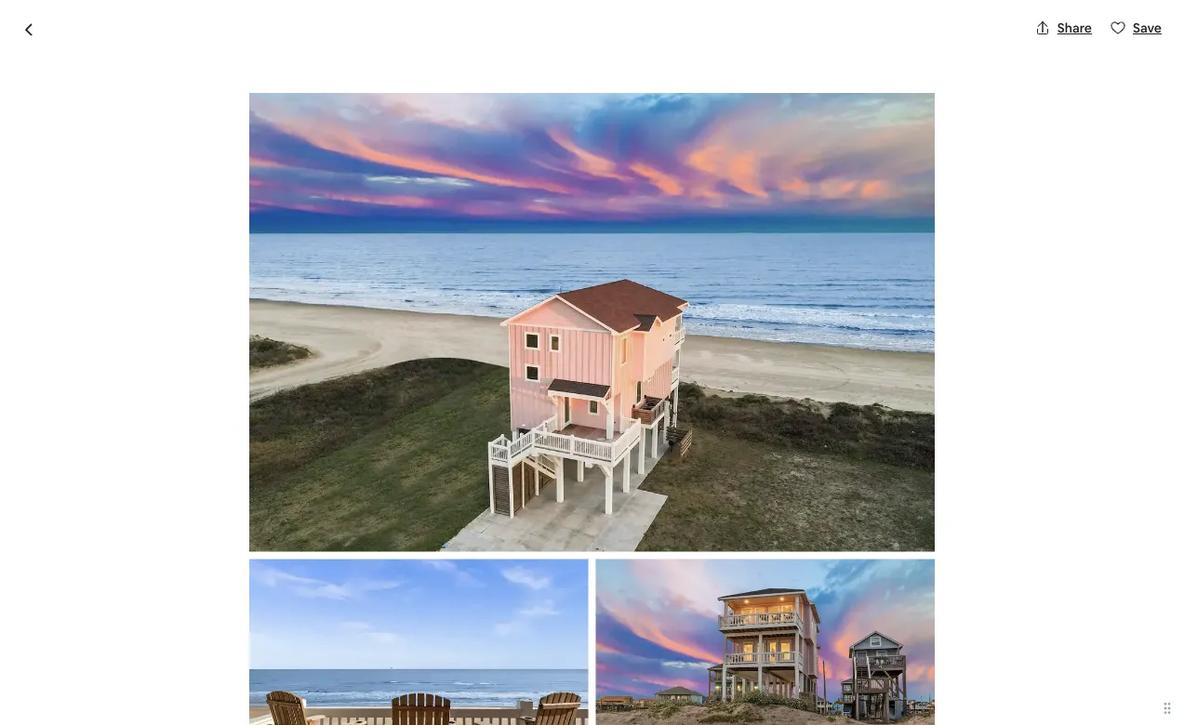 Task type: locate. For each thing, give the bounding box(es) containing it.
*hot* new beachfront home: beach girl superhost · bolivar peninsula, texas, united states
[[74, 95, 536, 154]]

save
[[1133, 20, 1162, 36]]

before
[[821, 633, 861, 650]]

$2,523 total before taxes
[[788, 606, 896, 650]]

entire
[[74, 581, 131, 608]]

dialog containing share
[[0, 0, 1184, 726]]

·
[[280, 135, 284, 154], [290, 614, 293, 633]]

share button
[[1028, 12, 1100, 44]]

11/7/2023
[[799, 696, 857, 713]]

*hot* new beachfront home: beach girl image 1 image
[[74, 177, 592, 553]]

*hot* new beachfront home: beach girl image 5 image
[[859, 372, 1110, 553]]

1 vertical spatial ·
[[290, 614, 293, 633]]

listing image 3 image
[[596, 560, 935, 726], [596, 560, 935, 726]]

listing image 1 image
[[249, 93, 935, 552], [249, 93, 935, 552]]

· left the 3
[[290, 614, 293, 633]]

states
[[484, 135, 523, 152]]

0 horizontal spatial ·
[[280, 135, 284, 154]]

· left bolivar
[[280, 135, 284, 154]]

mark is a superhost. learn more about mark. image
[[626, 582, 678, 635], [626, 582, 678, 635]]

11/7/2023 button
[[788, 672, 1086, 724]]

listing image 2 image
[[249, 560, 588, 726], [249, 560, 588, 726]]

dialog
[[0, 0, 1184, 726]]

united
[[440, 135, 482, 152]]

1 horizontal spatial ·
[[290, 614, 293, 633]]

0 vertical spatial ·
[[280, 135, 284, 154]]

hosted
[[195, 581, 263, 608]]

girl
[[496, 95, 536, 126]]



Task type: vqa. For each thing, say whether or not it's contained in the screenshot.
"Listing image 2"
yes



Task type: describe. For each thing, give the bounding box(es) containing it.
· inside *hot* new beachfront home: beach girl superhost · bolivar peninsula, texas, united states
[[280, 135, 284, 154]]

· inside "entire home hosted by mark 9 beds · 3 baths"
[[290, 614, 293, 633]]

home
[[135, 581, 190, 608]]

bolivar peninsula, texas, united states button
[[291, 132, 523, 154]]

bolivar
[[291, 135, 333, 152]]

*hot* new beachfront home: beach girl image 4 image
[[859, 177, 1110, 365]]

superhost
[[211, 135, 273, 152]]

$2,523
[[788, 606, 852, 632]]

taxes
[[864, 633, 896, 650]]

beachfront
[[208, 95, 335, 126]]

*hot*
[[74, 95, 146, 126]]

entire home hosted by mark 9 beds · 3 baths
[[74, 581, 347, 633]]

by mark
[[267, 581, 343, 608]]

9
[[241, 614, 249, 633]]

home:
[[340, 95, 415, 126]]

share
[[1058, 20, 1092, 36]]

beds
[[253, 614, 287, 633]]

baths
[[308, 614, 347, 633]]

*hot* new beachfront home: beach girl image 3 image
[[600, 372, 851, 553]]

peninsula,
[[335, 135, 396, 152]]

save button
[[1103, 12, 1170, 44]]

3
[[297, 614, 305, 633]]

total
[[788, 633, 818, 650]]

new
[[151, 95, 203, 126]]

*hot* new beachfront home: beach girl image 2 image
[[600, 177, 851, 365]]

texas,
[[399, 135, 437, 152]]

beach
[[420, 95, 491, 126]]

Start your search search field
[[453, 15, 732, 60]]



